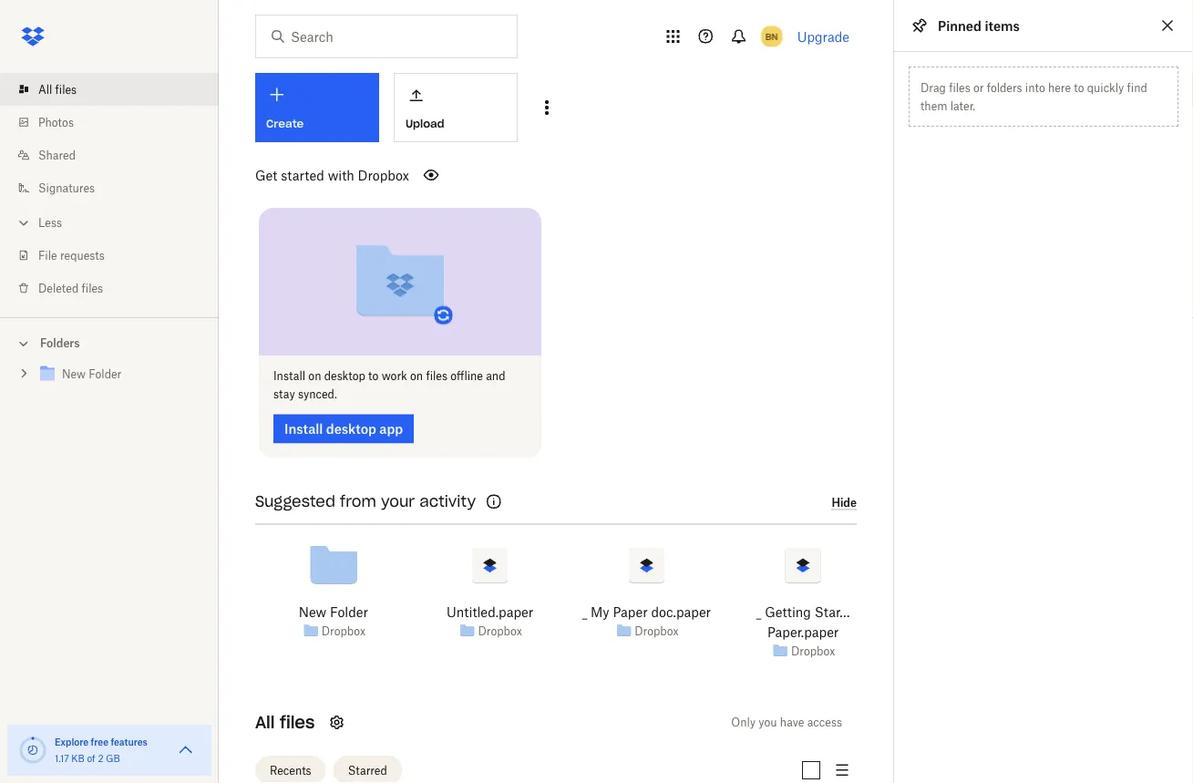 Task type: describe. For each thing, give the bounding box(es) containing it.
_ getting star… paper.paper link
[[737, 601, 869, 641]]

list containing all files
[[0, 62, 219, 317]]

1 vertical spatial new
[[299, 603, 327, 619]]

1 vertical spatial new folder link
[[299, 601, 368, 621]]

dropbox link for untitled.paper
[[478, 622, 522, 640]]

getting
[[765, 603, 811, 619]]

get started with dropbox
[[255, 167, 409, 183]]

pinned
[[938, 18, 982, 33]]

access
[[807, 716, 842, 729]]

0 horizontal spatial new folder
[[62, 367, 121, 381]]

dropbox for untitled.paper
[[478, 624, 522, 638]]

file requests
[[38, 248, 105, 262]]

star…
[[815, 603, 850, 619]]

close right sidebar image
[[1157, 15, 1179, 36]]

_ my paper doc.paper link
[[582, 601, 711, 621]]

dropbox link for _ getting star… paper.paper
[[791, 642, 835, 660]]

recents
[[270, 763, 311, 777]]

folders button
[[0, 329, 219, 356]]

0 horizontal spatial folder
[[89, 367, 121, 381]]

2
[[98, 752, 104, 764]]

upgrade link
[[797, 29, 850, 44]]

0 vertical spatial new folder link
[[36, 362, 204, 387]]

signatures link
[[15, 171, 219, 204]]

install for install desktop app
[[284, 421, 323, 437]]

starred
[[348, 763, 387, 777]]

dropbox for _ getting star… paper.paper
[[791, 644, 835, 658]]

my
[[591, 603, 609, 619]]

hide
[[832, 495, 857, 509]]

create button
[[255, 73, 379, 142]]

all files link
[[15, 73, 219, 106]]

requests
[[60, 248, 105, 262]]

files inside list item
[[55, 82, 77, 96]]

1 horizontal spatial new folder
[[299, 603, 368, 619]]

dropbox for new folder
[[322, 624, 366, 638]]

all files list item
[[0, 73, 219, 106]]

and
[[486, 369, 505, 383]]

upgrade
[[797, 29, 850, 44]]

_ for _ my paper doc.paper
[[582, 603, 587, 619]]

you
[[759, 716, 777, 729]]

gb
[[106, 752, 120, 764]]

suggested
[[255, 492, 335, 511]]

1.17
[[55, 752, 69, 764]]

folder settings image
[[326, 712, 348, 733]]

install desktop app
[[284, 421, 403, 437]]

activity
[[420, 492, 476, 511]]

dropbox link for _ my paper doc.paper
[[635, 622, 679, 640]]

to
[[368, 369, 379, 383]]

starred button
[[333, 756, 402, 783]]

files right deleted at the left top
[[82, 281, 103, 295]]

0 horizontal spatial new
[[62, 367, 86, 381]]

features
[[111, 736, 148, 747]]



Task type: locate. For each thing, give the bounding box(es) containing it.
files up photos
[[55, 82, 77, 96]]

1 vertical spatial all files
[[255, 712, 315, 733]]

new folder link
[[36, 362, 204, 387], [299, 601, 368, 621]]

folders
[[40, 336, 80, 350]]

untitled.paper link
[[447, 601, 533, 621]]

on right work on the left of the page
[[410, 369, 423, 383]]

deleted files
[[38, 281, 103, 295]]

have
[[780, 716, 804, 729]]

files left offline
[[426, 369, 448, 383]]

1 vertical spatial install
[[284, 421, 323, 437]]

only you have access
[[731, 716, 842, 729]]

less
[[38, 216, 62, 229]]

0 vertical spatial folder
[[89, 367, 121, 381]]

dropbox image
[[15, 18, 51, 55]]

with
[[328, 167, 354, 183]]

photos
[[38, 115, 74, 129]]

bn
[[766, 31, 778, 42]]

_ inside the _ getting star… paper.paper
[[756, 603, 762, 619]]

install
[[273, 369, 305, 383], [284, 421, 323, 437]]

all files up photos
[[38, 82, 77, 96]]

0 vertical spatial new folder
[[62, 367, 121, 381]]

all files
[[38, 82, 77, 96], [255, 712, 315, 733]]

1 horizontal spatial _
[[756, 603, 762, 619]]

deleted
[[38, 281, 79, 295]]

upload
[[406, 116, 444, 131]]

deleted files link
[[15, 272, 219, 304]]

1 horizontal spatial new
[[299, 603, 327, 619]]

2 _ from the left
[[756, 603, 762, 619]]

1 horizontal spatial new folder link
[[299, 601, 368, 621]]

_
[[582, 603, 587, 619], [756, 603, 762, 619]]

1 _ from the left
[[582, 603, 587, 619]]

0 vertical spatial all files
[[38, 82, 77, 96]]

stay
[[273, 387, 295, 401]]

dropbox link for new folder
[[322, 622, 366, 640]]

1 horizontal spatial all files
[[255, 712, 315, 733]]

0 horizontal spatial all
[[38, 82, 52, 96]]

install down synced.
[[284, 421, 323, 437]]

install desktop app button
[[273, 414, 414, 444]]

photos link
[[15, 106, 219, 139]]

app
[[380, 421, 403, 437]]

Search text field
[[291, 26, 479, 46]]

install for install on desktop to work on files offline and stay synced.
[[273, 369, 305, 383]]

file
[[38, 248, 57, 262]]

on up synced.
[[308, 369, 321, 383]]

create
[[266, 117, 304, 131]]

get
[[255, 167, 277, 183]]

0 vertical spatial new
[[62, 367, 86, 381]]

hide button
[[832, 495, 857, 510]]

explore
[[55, 736, 89, 747]]

file requests link
[[15, 239, 219, 272]]

folder
[[89, 367, 121, 381], [330, 603, 368, 619]]

0 horizontal spatial on
[[308, 369, 321, 383]]

all files inside list item
[[38, 82, 77, 96]]

work
[[382, 369, 407, 383]]

install inside button
[[284, 421, 323, 437]]

shared link
[[15, 139, 219, 171]]

files
[[55, 82, 77, 96], [82, 281, 103, 295], [426, 369, 448, 383], [280, 712, 315, 733]]

new folder
[[62, 367, 121, 381], [299, 603, 368, 619]]

1 vertical spatial desktop
[[326, 421, 376, 437]]

_ left my
[[582, 603, 587, 619]]

all up photos
[[38, 82, 52, 96]]

your
[[381, 492, 415, 511]]

doc.paper
[[651, 603, 711, 619]]

1 horizontal spatial on
[[410, 369, 423, 383]]

suggested from your activity
[[255, 492, 476, 511]]

all files up recents button
[[255, 712, 315, 733]]

2 on from the left
[[410, 369, 423, 383]]

all
[[38, 82, 52, 96], [255, 712, 275, 733]]

desktop left app
[[326, 421, 376, 437]]

desktop left "to"
[[324, 369, 365, 383]]

offline
[[451, 369, 483, 383]]

kb
[[71, 752, 85, 764]]

on
[[308, 369, 321, 383], [410, 369, 423, 383]]

files left folder settings image
[[280, 712, 315, 733]]

shared
[[38, 148, 76, 162]]

new
[[62, 367, 86, 381], [299, 603, 327, 619]]

quota usage element
[[18, 736, 47, 765]]

free
[[91, 736, 108, 747]]

_ left getting
[[756, 603, 762, 619]]

0 vertical spatial install
[[273, 369, 305, 383]]

started
[[281, 167, 324, 183]]

install up stay
[[273, 369, 305, 383]]

dropbox
[[358, 167, 409, 183], [322, 624, 366, 638], [478, 624, 522, 638], [635, 624, 679, 638], [791, 644, 835, 658]]

0 horizontal spatial _
[[582, 603, 587, 619]]

recents button
[[255, 756, 326, 783]]

signatures
[[38, 181, 95, 195]]

1 vertical spatial folder
[[330, 603, 368, 619]]

explore free features 1.17 kb of 2 gb
[[55, 736, 148, 764]]

_ my paper doc.paper
[[582, 603, 711, 619]]

all up recents button
[[255, 712, 275, 733]]

all inside all files link
[[38, 82, 52, 96]]

list
[[0, 62, 219, 317]]

1 vertical spatial new folder
[[299, 603, 368, 619]]

1 on from the left
[[308, 369, 321, 383]]

desktop inside install desktop app button
[[326, 421, 376, 437]]

1 horizontal spatial all
[[255, 712, 275, 733]]

synced.
[[298, 387, 337, 401]]

paper.paper
[[767, 624, 839, 639]]

install on desktop to work on files offline and stay synced.
[[273, 369, 505, 401]]

desktop
[[324, 369, 365, 383], [326, 421, 376, 437]]

dropbox for _ my paper doc.paper
[[635, 624, 679, 638]]

paper
[[613, 603, 648, 619]]

0 vertical spatial all
[[38, 82, 52, 96]]

bn button
[[757, 22, 786, 51]]

only
[[731, 716, 756, 729]]

install inside install on desktop to work on files offline and stay synced.
[[273, 369, 305, 383]]

1 horizontal spatial folder
[[330, 603, 368, 619]]

pinned items
[[938, 18, 1020, 33]]

0 horizontal spatial all files
[[38, 82, 77, 96]]

untitled.paper
[[447, 603, 533, 619]]

desktop inside install on desktop to work on files offline and stay synced.
[[324, 369, 365, 383]]

from
[[340, 492, 376, 511]]

1 vertical spatial all
[[255, 712, 275, 733]]

dropbox link
[[322, 622, 366, 640], [478, 622, 522, 640], [635, 622, 679, 640], [791, 642, 835, 660]]

less image
[[15, 214, 33, 232]]

files inside install on desktop to work on files offline and stay synced.
[[426, 369, 448, 383]]

_ getting star… paper.paper
[[756, 603, 850, 639]]

0 vertical spatial desktop
[[324, 369, 365, 383]]

upload button
[[394, 73, 518, 142]]

_ for _ getting star… paper.paper
[[756, 603, 762, 619]]

of
[[87, 752, 95, 764]]

0 horizontal spatial new folder link
[[36, 362, 204, 387]]

items
[[985, 18, 1020, 33]]



Task type: vqa. For each thing, say whether or not it's contained in the screenshot.
Format on the right of the page
no



